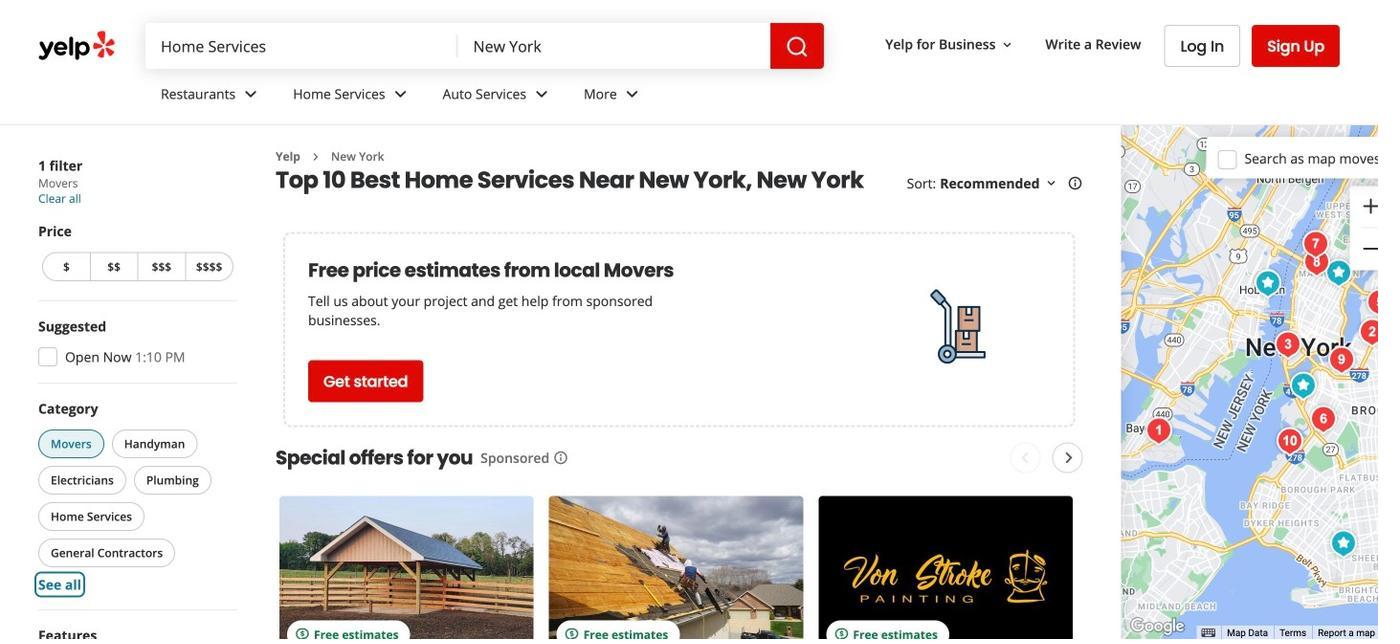 Task type: describe. For each thing, give the bounding box(es) containing it.
none field address, neighborhood, city, state or zip
[[458, 23, 771, 69]]

business categories element
[[146, 69, 1340, 124]]

quick fix crew image
[[1298, 244, 1337, 282]]

gaudioso contracting, inc image
[[1285, 367, 1323, 405]]

map region
[[1122, 125, 1379, 640]]

on time renovation image
[[1249, 265, 1288, 303]]

16 info v2 image
[[1068, 176, 1083, 191]]

zoom in image
[[1360, 195, 1379, 218]]

q3 assembly & delivery nyc image
[[1361, 284, 1379, 322]]

u. santini moving & storage image
[[1305, 401, 1343, 439]]

urbin image
[[1270, 326, 1308, 364]]

16 info v2 image
[[554, 451, 569, 466]]

previous image
[[1014, 447, 1037, 470]]

ilia's all type construction image
[[1325, 525, 1363, 563]]

keyboard shortcuts image
[[1202, 629, 1216, 638]]

zoom out image
[[1360, 237, 1379, 260]]

dumbo moving & storage image
[[1323, 341, 1361, 380]]



Task type: locate. For each thing, give the bounding box(es) containing it.
0 vertical spatial 16 chevron down v2 image
[[1000, 37, 1015, 52]]

man with a van image
[[1297, 225, 1336, 264]]

0 horizontal spatial 24 chevron down v2 image
[[240, 83, 263, 106]]

local man with a truck image
[[1354, 314, 1379, 352]]

2 horizontal spatial 24 chevron down v2 image
[[621, 83, 644, 106]]

things to do, nail salons, plumbers search field
[[146, 23, 458, 69]]

16 chevron right v2 image
[[308, 149, 323, 164]]

ikea delivery and moving service image
[[1271, 423, 1310, 461]]

None field
[[146, 23, 458, 69], [458, 23, 771, 69]]

2 24 chevron down v2 image from the left
[[530, 83, 553, 106]]

address, neighborhood, city, state or zip search field
[[458, 23, 771, 69]]

a & s contractor group image
[[1320, 254, 1359, 292]]

next image
[[1058, 447, 1081, 470]]

white glove moving & storage image
[[1140, 412, 1179, 450]]

0 horizontal spatial 16 chevron down v2 image
[[1000, 37, 1015, 52]]

24 chevron down v2 image
[[240, 83, 263, 106], [530, 83, 553, 106], [621, 83, 644, 106]]

1 vertical spatial 16 chevron down v2 image
[[1044, 176, 1059, 191]]

group
[[1350, 186, 1379, 270], [38, 222, 237, 285], [33, 317, 237, 372], [34, 399, 237, 595]]

1 horizontal spatial 16 free estimates v2 image
[[565, 628, 580, 640]]

1 horizontal spatial 16 chevron down v2 image
[[1044, 176, 1059, 191]]

1 16 free estimates v2 image from the left
[[295, 628, 310, 640]]

1 none field from the left
[[146, 23, 458, 69]]

24 chevron down v2 image
[[389, 83, 412, 106]]

1 horizontal spatial 24 chevron down v2 image
[[530, 83, 553, 106]]

2 16 free estimates v2 image from the left
[[565, 628, 580, 640]]

16 free estimates v2 image
[[295, 628, 310, 640], [565, 628, 580, 640]]

2 none field from the left
[[458, 23, 771, 69]]

16 free estimates v2 image
[[834, 628, 850, 640]]

16 chevron down v2 image
[[1000, 37, 1015, 52], [1044, 176, 1059, 191]]

0 horizontal spatial 16 free estimates v2 image
[[295, 628, 310, 640]]

google image
[[1126, 615, 1190, 640]]

None search field
[[146, 23, 824, 69]]

3 24 chevron down v2 image from the left
[[621, 83, 644, 106]]

free price estimates from local movers image
[[910, 279, 1005, 375]]

none field things to do, nail salons, plumbers
[[146, 23, 458, 69]]

search image
[[786, 35, 809, 58]]

1 24 chevron down v2 image from the left
[[240, 83, 263, 106]]



Task type: vqa. For each thing, say whether or not it's contained in the screenshot.
the leftmost field
no



